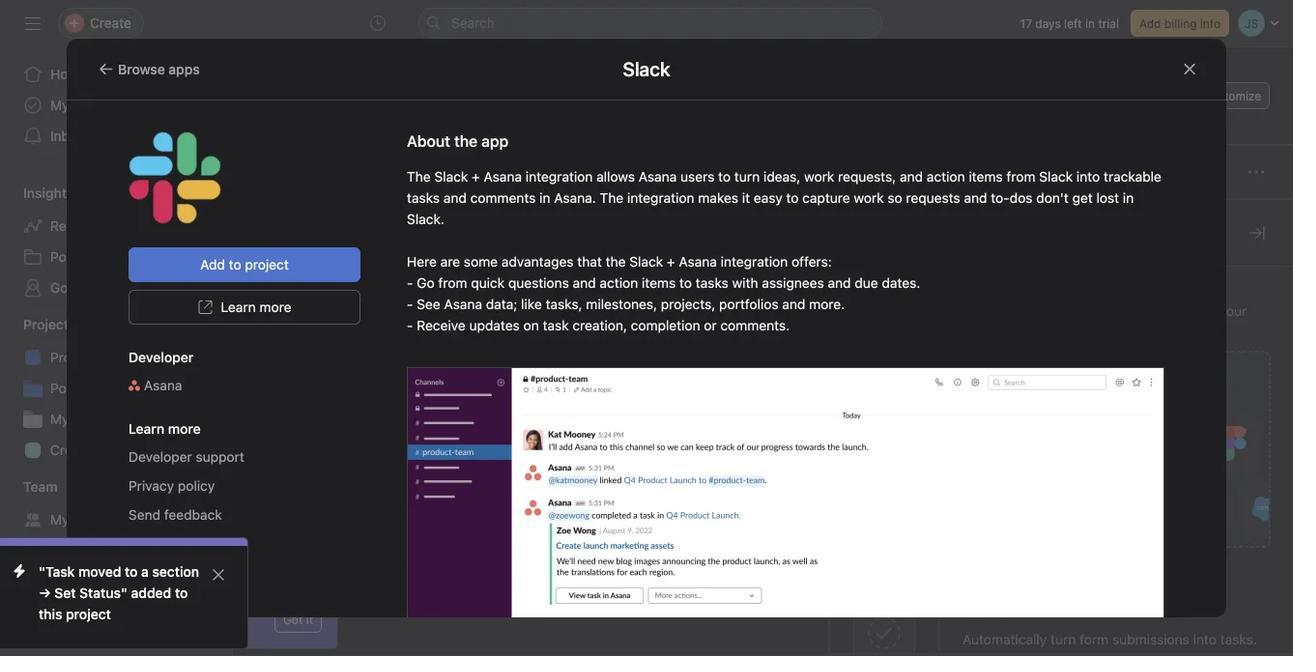 Task type: locate. For each thing, give the bounding box(es) containing it.
advantages
[[502, 254, 574, 270]]

tasks up slack.
[[407, 190, 440, 206]]

+ inside the slack + asana integration allows asana users to turn ideas, work requests, and action items from slack into trackable tasks and comments in asana. the integration makes it easy to capture work so requests and to-dos don't get lost in slack.
[[472, 169, 480, 185]]

tasks up "projects,"
[[696, 275, 729, 291]]

priority
[[1001, 211, 1040, 224]]

1 vertical spatial +
[[667, 254, 676, 270]]

teammate
[[175, 555, 237, 571]]

2 my from the top
[[50, 411, 69, 427]]

0 vertical spatial +
[[472, 169, 480, 185]]

set
[[55, 585, 76, 601]]

0 vertical spatial -
[[407, 275, 413, 291]]

slack.
[[407, 211, 445, 227]]

that
[[578, 254, 602, 270]]

1 vertical spatial tasks
[[407, 190, 440, 206]]

cell
[[877, 449, 993, 484]]

collapse task list for this section image left done on the left bottom
[[262, 630, 278, 646]]

the down "integrated"
[[1031, 324, 1051, 340]]

and up slack.
[[444, 190, 467, 206]]

17 days left in trial
[[1021, 16, 1120, 30]]

1 vertical spatial integration
[[628, 190, 695, 206]]

row
[[233, 199, 1294, 235], [256, 234, 1271, 236], [233, 379, 1294, 415], [233, 449, 1294, 484], [233, 483, 1294, 519], [233, 572, 1294, 609]]

1 horizontal spatial items
[[969, 169, 1003, 185]]

0 horizontal spatial project
[[66, 607, 111, 623]]

moved
[[78, 564, 121, 580]]

project down the "learn more"
[[158, 442, 202, 458]]

section up "added"
[[152, 564, 199, 580]]

in left asana.
[[540, 190, 551, 206]]

1 vertical spatial 1
[[481, 425, 486, 439]]

to right "added"
[[175, 585, 188, 601]]

the right that
[[606, 254, 626, 270]]

turn up easy
[[735, 169, 760, 185]]

into left the tasks.
[[1194, 632, 1217, 648]]

project inside cross-functional project plan link
[[158, 442, 202, 458]]

1 horizontal spatial project
[[158, 442, 202, 458]]

add billing info
[[1140, 16, 1221, 30]]

insights
[[23, 185, 74, 201]]

with right workflows
[[1132, 303, 1158, 319]]

1 vertical spatial it
[[306, 613, 313, 627]]

send feedback link
[[129, 507, 222, 523]]

see
[[417, 296, 441, 312]]

add task…
[[310, 300, 376, 316]]

to inside button
[[229, 257, 241, 273]]

0 vertical spatial project
[[245, 257, 289, 273]]

add
[[1140, 16, 1162, 30], [200, 257, 225, 273], [310, 300, 335, 316], [1098, 373, 1127, 391]]

invite inside invite a teammate to start collaborating in asana got it
[[127, 555, 160, 571]]

1 horizontal spatial +
[[667, 254, 676, 270]]

action inside the slack + asana integration allows asana users to turn ideas, work requests, and action items from slack into trackable tasks and comments in asana. the integration makes it easy to capture work so requests and to-dos don't get lost in slack.
[[927, 169, 966, 185]]

my up inbox on the top of page
[[50, 97, 69, 113]]

the down the about
[[407, 169, 431, 185]]

hide sidebar image
[[25, 15, 41, 31]]

1 horizontal spatial into
[[1194, 632, 1217, 648]]

1 horizontal spatial invite
[[127, 555, 160, 571]]

1 developer from the top
[[129, 350, 194, 366]]

0 vertical spatial from
[[1007, 169, 1036, 185]]

tasks inside here are some advantages that the slack + asana integration offers: - go from quick questions and action items to tasks with assignees and due dates. - see asana data; like tasks, milestones, projects, portfolios and more. - receive updates on task creation, completion or comments.
[[696, 275, 729, 291]]

0 horizontal spatial +
[[472, 169, 480, 185]]

the app
[[454, 132, 509, 150]]

my inside teams element
[[50, 512, 69, 528]]

1 my from the top
[[50, 97, 69, 113]]

work
[[805, 169, 835, 185], [854, 190, 884, 206]]

0 vertical spatial 1
[[107, 381, 113, 396]]

add for add to project
[[200, 257, 225, 273]]

asana.
[[554, 190, 596, 206]]

search button
[[419, 8, 883, 39]]

0 vertical spatial action
[[927, 169, 966, 185]]

ideas,
[[764, 169, 801, 185]]

added
[[131, 585, 171, 601]]

it inside the slack + asana integration allows asana users to turn ideas, work requests, and action items from slack into trackable tasks and comments in asana. the integration makes it easy to capture work so requests and to-dos don't get lost in slack.
[[742, 190, 750, 206]]

- left see
[[407, 296, 413, 312]]

from inside here are some advantages that the slack + asana integration offers: - go from quick questions and action items to tasks with assignees and due dates. - see asana data; like tasks, milestones, projects, portfolios and more. - receive updates on task creation, completion or comments.
[[438, 275, 468, 291]]

+ up comments in the top of the page
[[472, 169, 480, 185]]

2 vertical spatial -
[[407, 318, 413, 334]]

milestones,
[[586, 296, 658, 312]]

info
[[1201, 16, 1221, 30]]

invite for invite
[[54, 623, 89, 639]]

0 horizontal spatial invite
[[54, 623, 89, 639]]

close this dialog image
[[1183, 61, 1198, 77]]

0 horizontal spatial 1
[[107, 381, 113, 396]]

task
[[543, 318, 569, 334]]

to up learn
[[229, 257, 241, 273]]

1 horizontal spatial action
[[927, 169, 966, 185]]

0 horizontal spatial action
[[600, 275, 638, 291]]

add left billing
[[1140, 16, 1162, 30]]

1 collapse task list for this section image from the top
[[262, 257, 278, 273]]

share timeline with teammates cell
[[233, 449, 763, 484]]

privacy
[[129, 478, 174, 494]]

add inside 'button'
[[1098, 373, 1127, 391]]

a up collaborating
[[164, 555, 171, 571]]

1 vertical spatial items
[[642, 275, 676, 291]]

2 horizontal spatial tasks
[[696, 275, 729, 291]]

0 vertical spatial with
[[733, 275, 759, 291]]

goals link
[[12, 273, 220, 304]]

to
[[719, 169, 731, 185], [787, 190, 799, 206], [229, 257, 241, 273], [680, 275, 692, 291], [241, 555, 254, 571], [125, 564, 138, 580], [175, 585, 188, 601]]

0 vertical spatial my
[[50, 97, 69, 113]]

1 - from the top
[[407, 275, 413, 291]]

+ up "projects,"
[[667, 254, 676, 270]]

in up status
[[1123, 190, 1134, 206]]

work down requests,
[[854, 190, 884, 206]]

my inside global element
[[50, 97, 69, 113]]

0 vertical spatial integration
[[526, 169, 593, 185]]

dates.
[[882, 275, 921, 291]]

a up "added"
[[141, 564, 149, 580]]

from inside the slack + asana integration allows asana users to turn ideas, work requests, and action items from slack into trackable tasks and comments in asana. the integration makes it easy to capture work so requests and to-dos don't get lost in slack.
[[1007, 169, 1036, 185]]

home
[[50, 66, 87, 82]]

assignees
[[762, 275, 825, 291]]

add to project button
[[129, 248, 361, 282]]

1 vertical spatial invite
[[54, 623, 89, 639]]

project
[[245, 257, 289, 273], [158, 442, 202, 458], [66, 607, 111, 623]]

add left app
[[1098, 373, 1127, 391]]

0 horizontal spatial the
[[407, 169, 431, 185]]

1 vertical spatial project
[[158, 442, 202, 458]]

task…
[[339, 300, 376, 316]]

most.
[[1055, 324, 1090, 340]]

2 horizontal spatial project
[[245, 257, 289, 273]]

slack image
[[129, 132, 221, 224]]

requests
[[907, 190, 961, 206]]

2 vertical spatial integration
[[721, 254, 788, 270]]

2 - from the top
[[407, 296, 413, 312]]

portfolios
[[50, 249, 110, 265]]

action up requests
[[927, 169, 966, 185]]

get
[[1073, 190, 1093, 206]]

from up dos
[[1007, 169, 1036, 185]]

0 vertical spatial collapse task list for this section image
[[262, 257, 278, 273]]

2 horizontal spatial the
[[1162, 303, 1182, 319]]

to left start on the bottom left
[[241, 555, 254, 571]]

collapse task list for this section image for untitled section
[[262, 257, 278, 273]]

turn left "form"
[[1051, 632, 1077, 648]]

1 horizontal spatial section
[[348, 256, 401, 274]]

0 vertical spatial items
[[969, 169, 1003, 185]]

automatically turn form submissions into tasks.
[[963, 632, 1258, 648]]

1 vertical spatial the
[[600, 190, 624, 206]]

0 horizontal spatial items
[[642, 275, 676, 291]]

0 horizontal spatial from
[[438, 275, 468, 291]]

developer for developer support
[[129, 449, 192, 465]]

with inside here are some advantages that the slack + asana integration offers: - go from quick questions and action items to tasks with assignees and due dates. - see asana data; like tasks, milestones, projects, portfolios and more. - receive updates on task creation, completion or comments.
[[733, 275, 759, 291]]

1 horizontal spatial a
[[164, 555, 171, 571]]

1 vertical spatial section
[[152, 564, 199, 580]]

developer
[[129, 350, 194, 366], [129, 449, 192, 465]]

1 vertical spatial my
[[50, 411, 69, 427]]

teams element
[[0, 470, 232, 540]]

0 vertical spatial developer
[[129, 350, 194, 366]]

add inside row
[[310, 300, 335, 316]]

1 vertical spatial collapse task list for this section image
[[262, 630, 278, 646]]

dos
[[1010, 190, 1033, 206]]

developer down the "learn more"
[[129, 449, 192, 465]]

tasks for the
[[407, 190, 440, 206]]

from down are
[[438, 275, 468, 291]]

0 horizontal spatial into
[[1077, 169, 1101, 185]]

header to do tree grid
[[233, 379, 1294, 519]]

section up task…
[[348, 256, 401, 274]]

tasks down home
[[73, 97, 106, 113]]

my inside "link"
[[50, 411, 69, 427]]

1 vertical spatial into
[[1194, 632, 1217, 648]]

1 vertical spatial from
[[438, 275, 468, 291]]

- left go
[[407, 275, 413, 291]]

tasks for here
[[696, 275, 729, 291]]

projects element
[[0, 307, 232, 470]]

functional
[[92, 442, 154, 458]]

1 vertical spatial action
[[600, 275, 638, 291]]

invite inside 'button'
[[54, 623, 89, 639]]

2 vertical spatial my
[[50, 512, 69, 528]]

+ inside here are some advantages that the slack + asana integration offers: - go from quick questions and action items to tasks with assignees and due dates. - see asana data; like tasks, milestones, projects, portfolios and more. - receive updates on task creation, completion or comments.
[[667, 254, 676, 270]]

reporting link
[[12, 211, 220, 242]]

1 horizontal spatial 1
[[481, 425, 486, 439]]

add for add task…
[[310, 300, 335, 316]]

0 vertical spatial the
[[606, 254, 626, 270]]

it right got
[[306, 613, 313, 627]]

add left task…
[[310, 300, 335, 316]]

got
[[283, 613, 303, 627]]

0 vertical spatial into
[[1077, 169, 1101, 185]]

0 horizontal spatial work
[[805, 169, 835, 185]]

1 vertical spatial developer
[[129, 449, 192, 465]]

here
[[407, 254, 437, 270]]

integration up asana.
[[526, 169, 593, 185]]

1 vertical spatial -
[[407, 296, 413, 312]]

in down the teammate
[[212, 576, 223, 592]]

0 vertical spatial tasks
[[73, 97, 106, 113]]

my workspace link
[[12, 505, 220, 536]]

global element
[[0, 47, 232, 163]]

draft project brief cell
[[233, 379, 763, 415]]

action
[[927, 169, 966, 185], [600, 275, 638, 291]]

2 fields
[[865, 291, 905, 305]]

1 vertical spatial work
[[854, 190, 884, 206]]

asana up comments in the top of the page
[[484, 169, 522, 185]]

invite a teammate to start collaborating in asana tooltip
[[105, 541, 337, 649]]

None text field
[[314, 65, 577, 100]]

tools
[[1186, 303, 1216, 319]]

1 horizontal spatial turn
[[1051, 632, 1077, 648]]

1 down draft project brief cell
[[481, 425, 486, 439]]

or
[[704, 318, 717, 334]]

2 vertical spatial tasks
[[696, 275, 729, 291]]

collapse task list for this section image
[[262, 257, 278, 273], [262, 630, 278, 646]]

0 horizontal spatial integration
[[526, 169, 593, 185]]

2 vertical spatial project
[[66, 607, 111, 623]]

the slack + asana integration allows asana users to turn ideas, work requests, and action items from slack into trackable tasks and comments in asana. the integration makes it easy to capture work so requests and to-dos don't get lost in slack.
[[407, 169, 1166, 227]]

items up to-
[[969, 169, 1003, 185]]

add task… button
[[310, 297, 376, 319]]

cross-
[[50, 442, 92, 458]]

schedule kickoff meeting cell
[[233, 414, 763, 450]]

with up portfolios
[[733, 275, 759, 291]]

from
[[1007, 169, 1036, 185], [438, 275, 468, 291]]

add up learn
[[200, 257, 225, 273]]

0 horizontal spatial the
[[606, 254, 626, 270]]

- left receive
[[407, 318, 413, 334]]

2
[[865, 291, 872, 305]]

into inside the slack + asana integration allows asana users to turn ideas, work requests, and action items from slack into trackable tasks and comments in asana. the integration makes it easy to capture work so requests and to-dos don't get lost in slack.
[[1077, 169, 1101, 185]]

1 vertical spatial with
[[1132, 303, 1158, 319]]

fields
[[875, 291, 905, 305]]

my down team on the left
[[50, 512, 69, 528]]

the
[[606, 254, 626, 270], [1162, 303, 1182, 319], [1031, 324, 1051, 340]]

my left first
[[50, 411, 69, 427]]

this
[[39, 607, 62, 623]]

asana
[[484, 169, 522, 185], [639, 169, 677, 185], [679, 254, 717, 270], [444, 296, 483, 312], [144, 378, 182, 394], [226, 576, 264, 592]]

in
[[1086, 16, 1096, 30], [540, 190, 551, 206], [1123, 190, 1134, 206], [212, 576, 223, 592]]

it left easy
[[742, 190, 750, 206]]

add inside slack dialog
[[200, 257, 225, 273]]

1 horizontal spatial integration
[[628, 190, 695, 206]]

1 down 'project1' link on the bottom of the page
[[107, 381, 113, 396]]

items up "projects,"
[[642, 275, 676, 291]]

a inside invite a teammate to start collaborating in asana got it
[[164, 555, 171, 571]]

integration down 'users'
[[628, 190, 695, 206]]

automatically
[[963, 632, 1047, 648]]

collapse task list for this section image up "more"
[[262, 257, 278, 273]]

to up "projects,"
[[680, 275, 692, 291]]

and up more.
[[828, 275, 851, 291]]

a inside "task moved to a section → set status" added to this project
[[141, 564, 149, 580]]

2 horizontal spatial integration
[[721, 254, 788, 270]]

project inside add to project button
[[245, 257, 289, 273]]

0 horizontal spatial with
[[733, 275, 759, 291]]

the left 'tools'
[[1162, 303, 1182, 319]]

comments
[[471, 190, 536, 206]]

add to project
[[200, 257, 289, 273]]

1 horizontal spatial the
[[600, 190, 624, 206]]

build integrated workflows with the tools your team uses the most.
[[963, 303, 1248, 340]]

data;
[[486, 296, 518, 312]]

section inside button
[[348, 256, 401, 274]]

integration up portfolios
[[721, 254, 788, 270]]

1 horizontal spatial the
[[1031, 324, 1051, 340]]

1 horizontal spatial with
[[1132, 303, 1158, 319]]

invite down this on the bottom left
[[54, 623, 89, 639]]

→
[[39, 585, 51, 601]]

0 vertical spatial turn
[[735, 169, 760, 185]]

3 my from the top
[[50, 512, 69, 528]]

asana right close icon
[[226, 576, 264, 592]]

0 horizontal spatial turn
[[735, 169, 760, 185]]

0 horizontal spatial it
[[306, 613, 313, 627]]

0 vertical spatial it
[[742, 190, 750, 206]]

project down status"
[[66, 607, 111, 623]]

makes
[[698, 190, 739, 206]]

projects
[[23, 317, 76, 333]]

search list box
[[419, 8, 883, 39]]

1 vertical spatial the
[[1162, 303, 1182, 319]]

invite up "added"
[[127, 555, 160, 571]]

the down allows
[[600, 190, 624, 206]]

developer up asana link
[[129, 350, 194, 366]]

tasks inside the slack + asana integration allows asana users to turn ideas, work requests, and action items from slack into trackable tasks and comments in asana. the integration makes it easy to capture work so requests and to-dos don't get lost in slack.
[[407, 190, 440, 206]]

slack up milestones,
[[630, 254, 664, 270]]

into up get
[[1077, 169, 1101, 185]]

share button
[[1099, 82, 1164, 109]]

home link
[[12, 59, 220, 90]]

1 horizontal spatial from
[[1007, 169, 1036, 185]]

0 horizontal spatial tasks
[[73, 97, 106, 113]]

1 horizontal spatial it
[[742, 190, 750, 206]]

0 horizontal spatial a
[[141, 564, 149, 580]]

0 vertical spatial invite
[[127, 555, 160, 571]]

due date
[[886, 211, 935, 224]]

insights button
[[0, 184, 74, 203]]

0 horizontal spatial section
[[152, 564, 199, 580]]

to up "added"
[[125, 564, 138, 580]]

action up milestones,
[[600, 275, 638, 291]]

2 collapse task list for this section image from the top
[[262, 630, 278, 646]]

2 developer from the top
[[129, 449, 192, 465]]

1 horizontal spatial tasks
[[407, 190, 440, 206]]

my
[[50, 97, 69, 113], [50, 411, 69, 427], [50, 512, 69, 528]]

project for functional
[[158, 442, 202, 458]]

0 vertical spatial section
[[348, 256, 401, 274]]

project up "more"
[[245, 257, 289, 273]]

work up capture
[[805, 169, 835, 185]]



Task type: vqa. For each thing, say whether or not it's contained in the screenshot.
top TS
no



Task type: describe. For each thing, give the bounding box(es) containing it.
with inside the build integrated workflows with the tools your team uses the most.
[[1132, 303, 1158, 319]]

projects,
[[661, 296, 716, 312]]

Draft project brief text field
[[306, 387, 427, 407]]

my for my first portfolio
[[50, 411, 69, 427]]

slack up the don't
[[1040, 169, 1073, 185]]

are
[[441, 254, 460, 270]]

integrated
[[998, 303, 1062, 319]]

date
[[911, 211, 935, 224]]

comments.
[[721, 318, 790, 334]]

team
[[963, 324, 994, 340]]

learn more link
[[129, 290, 361, 325]]

1 horizontal spatial work
[[854, 190, 884, 206]]

add to starred image
[[613, 74, 629, 90]]

uses
[[998, 324, 1027, 340]]

Share timeline with teammates text field
[[306, 457, 507, 476]]

inbox link
[[12, 121, 220, 152]]

action inside here are some advantages that the slack + asana integration offers: - go from quick questions and action items to tasks with assignees and due dates. - see asana data; like tasks, milestones, projects, portfolios and more. - receive updates on task creation, completion or comments.
[[600, 275, 638, 291]]

project1
[[50, 350, 101, 366]]

browse apps button
[[90, 56, 209, 83]]

collapse task list for this section image for done
[[262, 630, 278, 646]]

learn more
[[129, 421, 201, 437]]

learn
[[221, 299, 256, 315]]

completion
[[631, 318, 701, 334]]

portfolio
[[50, 381, 103, 396]]

turn inside the slack + asana integration allows asana users to turn ideas, work requests, and action items from slack into trackable tasks and comments in asana. the integration makes it easy to capture work so requests and to-dos don't get lost in slack.
[[735, 169, 760, 185]]

browse apps
[[118, 61, 200, 77]]

"task
[[39, 564, 75, 580]]

slack inside here are some advantages that the slack + asana integration offers: - go from quick questions and action items to tasks with assignees and due dates. - see asana data; like tasks, milestones, projects, portfolios and more. - receive updates on task creation, completion or comments.
[[630, 254, 664, 270]]

done button
[[287, 621, 325, 656]]

to inside here are some advantages that the slack + asana integration offers: - go from quick questions and action items to tasks with assignees and due dates. - see asana data; like tasks, milestones, projects, portfolios and more. - receive updates on task creation, completion or comments.
[[680, 275, 692, 291]]

my tasks link
[[12, 90, 220, 121]]

project for to
[[245, 257, 289, 273]]

trial
[[1099, 16, 1120, 30]]

billing
[[1165, 16, 1198, 30]]

the inside here are some advantages that the slack + asana integration offers: - go from quick questions and action items to tasks with assignees and due dates. - see asana data; like tasks, milestones, projects, portfolios and more. - receive updates on task creation, completion or comments.
[[606, 254, 626, 270]]

1 inside button
[[481, 425, 486, 439]]

my for my workspace
[[50, 512, 69, 528]]

updates
[[469, 318, 520, 334]]

portfolios link
[[12, 242, 220, 273]]

asana up receive
[[444, 296, 483, 312]]

slack dialog
[[67, 39, 1227, 657]]

asana left 'users'
[[639, 169, 677, 185]]

invite for invite a teammate to start collaborating in asana got it
[[127, 555, 160, 571]]

and left to-
[[965, 190, 988, 206]]

cross-functional project plan link
[[12, 435, 232, 466]]

left
[[1065, 16, 1083, 30]]

add task… row
[[233, 289, 1294, 326]]

close details image
[[1250, 225, 1266, 241]]

about the app
[[407, 132, 509, 150]]

add for add app
[[1098, 373, 1127, 391]]

0 vertical spatial the
[[407, 169, 431, 185]]

portfolio 1
[[50, 381, 113, 396]]

my for my tasks
[[50, 97, 69, 113]]

add for add billing info
[[1140, 16, 1162, 30]]

creation,
[[573, 318, 627, 334]]

team
[[23, 479, 58, 495]]

untitled section
[[287, 256, 401, 274]]

team button
[[0, 478, 58, 497]]

"task moved to a section → set status" added to this project
[[39, 564, 199, 623]]

easy
[[754, 190, 783, 206]]

search
[[452, 15, 495, 31]]

receive
[[417, 318, 466, 334]]

1 inside projects element
[[107, 381, 113, 396]]

board link
[[444, 119, 497, 140]]

to inside invite a teammate to start collaborating in asana got it
[[241, 555, 254, 571]]

allows
[[597, 169, 635, 185]]

asana up the "learn more"
[[144, 378, 182, 394]]

slack down about the app at the left
[[435, 169, 468, 185]]

2 vertical spatial the
[[1031, 324, 1051, 340]]

developer for developer
[[129, 350, 194, 366]]

users
[[681, 169, 715, 185]]

row containing assignee
[[233, 199, 1294, 235]]

about
[[407, 132, 451, 150]]

workflows
[[1066, 303, 1129, 319]]

more.
[[810, 296, 845, 312]]

slack down 'search' list box
[[623, 58, 671, 80]]

start
[[257, 555, 286, 571]]

1 row
[[233, 414, 1294, 450]]

0 vertical spatial work
[[805, 169, 835, 185]]

board
[[459, 121, 497, 137]]

privacy policy
[[129, 478, 215, 494]]

status
[[1116, 211, 1151, 224]]

in right left
[[1086, 16, 1096, 30]]

and up 'so'
[[900, 169, 924, 185]]

plan
[[205, 442, 232, 458]]

projects button
[[0, 315, 76, 335]]

done
[[287, 629, 325, 647]]

section inside "task moved to a section → set status" added to this project
[[152, 564, 199, 580]]

offers:
[[792, 254, 832, 270]]

feedback
[[164, 507, 222, 523]]

my first portfolio link
[[12, 404, 220, 435]]

project inside "task moved to a section → set status" added to this project
[[66, 607, 111, 623]]

and down that
[[573, 275, 596, 291]]

send feedback
[[129, 507, 222, 523]]

close image
[[211, 568, 226, 583]]

insights element
[[0, 176, 232, 307]]

form
[[1080, 632, 1109, 648]]

due
[[886, 211, 908, 224]]

asana up "projects,"
[[679, 254, 717, 270]]

in inside invite a teammate to start collaborating in asana got it
[[212, 576, 223, 592]]

to-
[[991, 190, 1010, 206]]

tasks inside 'my tasks' link
[[73, 97, 106, 113]]

asana inside invite a teammate to start collaborating in asana got it
[[226, 576, 264, 592]]

to up "makes"
[[719, 169, 731, 185]]

workspace
[[73, 512, 140, 528]]

portfolio
[[101, 411, 154, 427]]

and down assignees at right
[[783, 296, 806, 312]]

my first portfolio
[[50, 411, 154, 427]]

due
[[855, 275, 879, 291]]

items inside here are some advantages that the slack + asana integration offers: - go from quick questions and action items to tasks with assignees and due dates. - see asana data; like tasks, milestones, projects, portfolios and more. - receive updates on task creation, completion or comments.
[[642, 275, 676, 291]]

add app button
[[963, 351, 1272, 548]]

questions
[[509, 275, 569, 291]]

to up "assignee"
[[787, 190, 799, 206]]

assignee
[[771, 211, 820, 224]]

forms
[[963, 603, 1008, 621]]

capture
[[803, 190, 851, 206]]

3 - from the top
[[407, 318, 413, 334]]

items inside the slack + asana integration allows asana users to turn ideas, work requests, and action items from slack into trackable tasks and comments in asana. the integration makes it easy to capture work so requests and to-dos don't get lost in slack.
[[969, 169, 1003, 185]]

cross-functional project plan
[[50, 442, 232, 458]]

integration inside here are some advantages that the slack + asana integration offers: - go from quick questions and action items to tasks with assignees and due dates. - see asana data; like tasks, milestones, projects, portfolios and more. - receive updates on task creation, completion or comments.
[[721, 254, 788, 270]]

Schedule kickoff meeting text field
[[306, 422, 473, 441]]

my tasks
[[50, 97, 106, 113]]

so
[[888, 190, 903, 206]]

don't
[[1037, 190, 1069, 206]]

got it button
[[275, 606, 322, 633]]

add app
[[1098, 373, 1160, 391]]

send
[[129, 507, 161, 523]]

it inside invite a teammate to start collaborating in asana got it
[[306, 613, 313, 627]]

your
[[1220, 303, 1248, 319]]

add billing info button
[[1131, 10, 1230, 37]]

1 vertical spatial turn
[[1051, 632, 1077, 648]]

js button
[[1010, 84, 1033, 107]]



